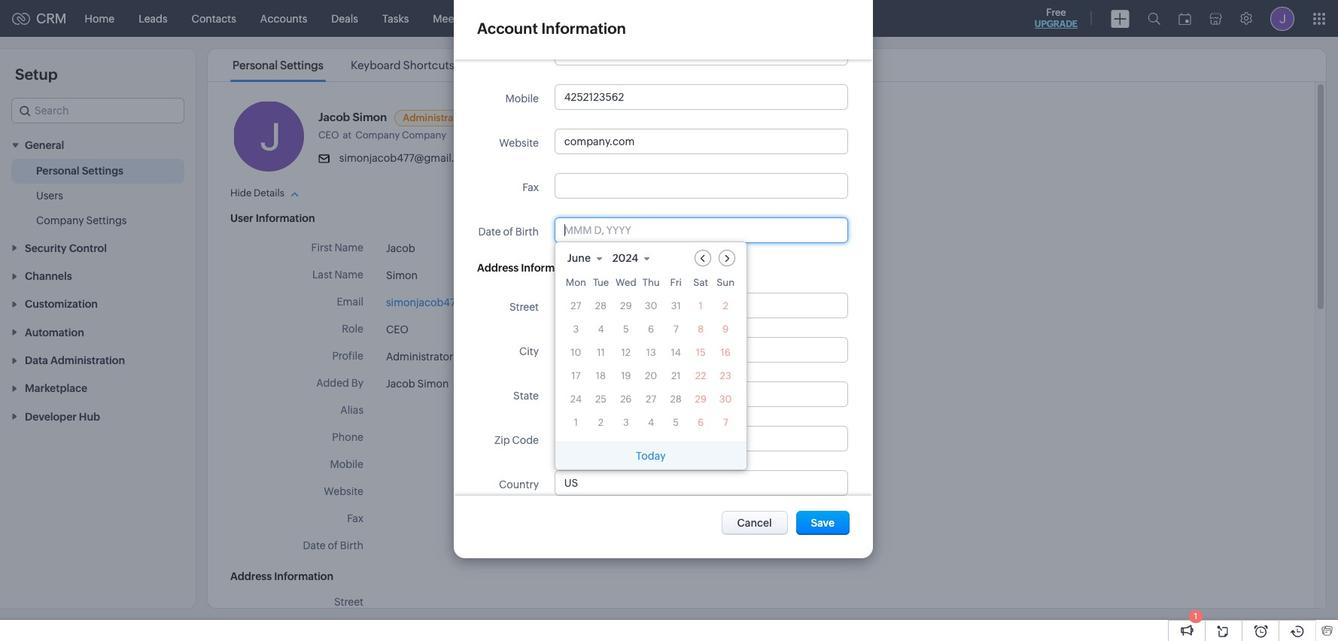 Task type: vqa. For each thing, say whether or not it's contained in the screenshot.


Task type: locate. For each thing, give the bounding box(es) containing it.
phone down alias
[[332, 431, 363, 443]]

alias
[[340, 404, 363, 416]]

0 horizontal spatial 2
[[598, 417, 604, 428]]

row down 6 thu cell
[[566, 342, 736, 363]]

first name
[[311, 242, 363, 254]]

21
[[671, 370, 681, 382]]

grid containing mon
[[555, 274, 746, 442]]

general region
[[0, 159, 196, 234]]

logo image
[[12, 12, 30, 24]]

administrator down 'simonjacob477@gmail.com' link
[[386, 351, 453, 363]]

28 for the 28 tue cell at the left top
[[595, 300, 607, 312]]

2 row from the top
[[566, 296, 736, 316]]

simon
[[353, 111, 387, 123], [386, 269, 418, 281], [417, 378, 449, 390]]

1 vertical spatial personal settings link
[[36, 164, 123, 179]]

1 vertical spatial simon
[[386, 269, 418, 281]]

0 vertical spatial 29
[[620, 300, 632, 312]]

5 down the 28 fri cell
[[673, 417, 679, 428]]

1 vertical spatial 28
[[670, 394, 682, 405]]

4 down 27 thu cell
[[648, 417, 654, 428]]

5 row from the top
[[566, 366, 736, 386]]

city
[[519, 345, 539, 357]]

0 vertical spatial date
[[478, 226, 501, 238]]

0 horizontal spatial 5
[[623, 324, 629, 335]]

row containing 10
[[566, 342, 736, 363]]

5 up 12
[[623, 324, 629, 335]]

7 down 30 sun cell
[[723, 417, 728, 428]]

administrator for jacob simon
[[403, 112, 466, 123]]

personal up users link
[[36, 165, 79, 177]]

2 horizontal spatial 1
[[1194, 612, 1197, 621]]

3 row from the top
[[566, 319, 736, 339]]

simonjacob477@gmail.com
[[339, 152, 476, 164], [386, 297, 523, 309]]

company right at
[[355, 129, 400, 141]]

0 vertical spatial 3
[[573, 324, 579, 335]]

contacts link
[[180, 0, 248, 36]]

name right first
[[335, 242, 363, 254]]

friday column header
[[666, 277, 686, 293]]

1 horizontal spatial date
[[478, 226, 501, 238]]

accounts link
[[248, 0, 319, 36]]

28 fri cell
[[670, 394, 682, 405]]

1 vertical spatial jacob simon
[[386, 378, 449, 390]]

jacob for mon, 27 nov 2023 12:54 pm
[[386, 378, 415, 390]]

0 horizontal spatial 6
[[648, 324, 654, 335]]

3 down 26 in the bottom of the page
[[623, 417, 629, 428]]

30 inside cell
[[719, 394, 732, 405]]

0 horizontal spatial address information
[[230, 570, 333, 582]]

2 down sunday column header
[[723, 300, 728, 312]]

1 vertical spatial 29
[[695, 394, 707, 405]]

0 vertical spatial fax
[[522, 181, 539, 193]]

7 down the 31 fri cell
[[673, 324, 679, 335]]

6 for 6 thu cell
[[648, 324, 654, 335]]

4 for the 4 tue cell
[[598, 324, 604, 335]]

1 vertical spatial address information
[[230, 570, 333, 582]]

jacob up at
[[318, 111, 350, 123]]

personal
[[233, 59, 278, 71], [36, 165, 79, 177]]

2 tue cell
[[598, 417, 604, 428]]

2 vertical spatial simon
[[417, 378, 449, 390]]

1 vertical spatial mobile
[[330, 458, 363, 470]]

0 vertical spatial 1
[[699, 300, 703, 312]]

0 vertical spatial administrator
[[403, 112, 466, 123]]

first
[[311, 242, 332, 254]]

30 down thursday 'column header'
[[645, 300, 657, 312]]

profile element
[[1261, 0, 1303, 36]]

0 horizontal spatial personal settings
[[36, 165, 123, 177]]

mobile
[[505, 93, 539, 105], [330, 458, 363, 470]]

6 row from the top
[[566, 389, 736, 409]]

ceo right role
[[386, 324, 408, 336]]

1 horizontal spatial ceo
[[386, 324, 408, 336]]

0 horizontal spatial address
[[230, 570, 272, 582]]

birth
[[515, 226, 539, 238], [340, 540, 363, 552]]

name right last
[[335, 269, 363, 281]]

information
[[541, 20, 626, 37], [256, 212, 315, 224], [521, 262, 580, 274], [274, 570, 333, 582]]

0 vertical spatial address
[[477, 262, 519, 274]]

ceo
[[318, 129, 339, 141], [386, 324, 408, 336]]

27 for 27 thu cell
[[646, 394, 656, 405]]

30 down 23
[[719, 394, 732, 405]]

0 vertical spatial address information
[[477, 262, 580, 274]]

31 fri cell
[[671, 300, 681, 312]]

jacob simon for administrator
[[318, 111, 387, 123]]

0 vertical spatial phone
[[507, 48, 539, 60]]

administrator
[[403, 112, 466, 123], [386, 351, 453, 363]]

company settings
[[36, 215, 127, 227]]

1 vertical spatial simonjacob477@gmail.com
[[386, 297, 523, 309]]

row containing mon
[[566, 277, 736, 293]]

23 sun cell
[[715, 366, 736, 386]]

1
[[699, 300, 703, 312], [574, 417, 578, 428], [1194, 612, 1197, 621]]

1 vertical spatial phone
[[332, 431, 363, 443]]

sun
[[717, 277, 734, 288]]

name for first name
[[335, 242, 363, 254]]

1 horizontal spatial 5
[[673, 417, 679, 428]]

2 vertical spatial 27
[[646, 394, 656, 405]]

1 vertical spatial date of birth
[[303, 540, 363, 552]]

June field
[[567, 250, 610, 266]]

keyboard shortcuts
[[351, 59, 454, 71]]

country
[[499, 479, 539, 491]]

users link
[[36, 188, 63, 203]]

1 row from the top
[[566, 277, 736, 293]]

personal settings link down general dropdown button
[[36, 164, 123, 179]]

0 vertical spatial personal
[[233, 59, 278, 71]]

0 vertical spatial settings
[[280, 59, 323, 71]]

6 down 29 sat cell
[[698, 417, 704, 428]]

0 vertical spatial 30
[[645, 300, 657, 312]]

30
[[645, 300, 657, 312], [719, 394, 732, 405]]

1 horizontal spatial website
[[499, 137, 539, 149]]

3
[[573, 324, 579, 335], [623, 417, 629, 428]]

0 vertical spatial 4
[[598, 324, 604, 335]]

mon
[[566, 277, 586, 288]]

1 vertical spatial personal settings
[[36, 165, 123, 177]]

simon for administrator
[[353, 111, 387, 123]]

of
[[503, 226, 513, 238], [328, 540, 338, 552]]

simon left mon,
[[417, 378, 449, 390]]

phone down account
[[507, 48, 539, 60]]

1 vertical spatial jacob
[[386, 242, 415, 254]]

1 horizontal spatial 7
[[723, 417, 728, 428]]

row down 30 thu cell
[[566, 319, 736, 339]]

ceo at company company
[[318, 129, 446, 141]]

0 vertical spatial birth
[[515, 226, 539, 238]]

0 vertical spatial jacob simon
[[318, 111, 387, 123]]

29
[[620, 300, 632, 312], [695, 394, 707, 405]]

None text field
[[555, 85, 847, 109], [555, 338, 847, 362], [555, 382, 847, 406], [555, 427, 847, 451], [555, 85, 847, 109], [555, 338, 847, 362], [555, 382, 847, 406], [555, 427, 847, 451]]

4 down the 28 tue cell at the left top
[[598, 324, 604, 335]]

17 mon cell
[[571, 370, 581, 382]]

4 row from the top
[[566, 342, 736, 363]]

grid inside choose date dialog
[[555, 274, 746, 442]]

row containing 24
[[566, 389, 736, 409]]

0 horizontal spatial personal
[[36, 165, 79, 177]]

mobile down alias
[[330, 458, 363, 470]]

2 horizontal spatial 27
[[646, 394, 656, 405]]

1 vertical spatial 7
[[723, 417, 728, 428]]

1 for the 1 mon cell
[[574, 417, 578, 428]]

27 mon cell
[[571, 300, 581, 312]]

home link
[[73, 0, 127, 36]]

0 horizontal spatial website
[[324, 485, 363, 497]]

1 name from the top
[[335, 242, 363, 254]]

users
[[36, 190, 63, 202]]

1 horizontal spatial 30
[[719, 394, 732, 405]]

3 for 3 mon cell
[[573, 324, 579, 335]]

29 inside cell
[[695, 394, 707, 405]]

11 tue cell
[[597, 347, 605, 358]]

row up 27 thu cell
[[566, 366, 736, 386]]

2 for the 2 sun cell
[[723, 300, 728, 312]]

personal settings down general dropdown button
[[36, 165, 123, 177]]

personal settings link
[[230, 59, 326, 71], [36, 164, 123, 179]]

20 thu cell
[[641, 366, 661, 386]]

2 vertical spatial settings
[[86, 215, 127, 227]]

1 horizontal spatial 29
[[695, 394, 707, 405]]

jacob right the first name
[[386, 242, 415, 254]]

2 for 2 tue cell
[[598, 417, 604, 428]]

22
[[695, 370, 706, 382]]

hide details link
[[230, 187, 299, 199]]

company down shortcuts
[[402, 129, 446, 141]]

company down users on the left top
[[36, 215, 84, 227]]

sat
[[693, 277, 708, 288]]

personal settings down accounts link
[[233, 59, 323, 71]]

contacts
[[192, 12, 236, 24]]

2023
[[512, 379, 534, 390]]

mobile down account
[[505, 93, 539, 105]]

26 wed cell
[[620, 394, 632, 405]]

0 horizontal spatial 27
[[482, 379, 492, 390]]

2 vertical spatial jacob
[[386, 378, 415, 390]]

1 vertical spatial name
[[335, 269, 363, 281]]

1 horizontal spatial address information
[[477, 262, 580, 274]]

3 mon cell
[[573, 324, 579, 335]]

2
[[723, 300, 728, 312], [598, 417, 604, 428]]

address information
[[477, 262, 580, 274], [230, 570, 333, 582]]

1 vertical spatial 1
[[574, 417, 578, 428]]

row up 30 thu cell
[[566, 277, 736, 293]]

1 vertical spatial of
[[328, 540, 338, 552]]

1 horizontal spatial date of birth
[[478, 226, 539, 238]]

date of birth
[[478, 226, 539, 238], [303, 540, 363, 552]]

27 down the 20
[[646, 394, 656, 405]]

0 vertical spatial date of birth
[[478, 226, 539, 238]]

1 horizontal spatial personal settings
[[233, 59, 323, 71]]

row down thursday 'column header'
[[566, 296, 736, 316]]

1 vertical spatial 4
[[648, 417, 654, 428]]

1 vertical spatial street
[[334, 596, 363, 608]]

0 vertical spatial 7
[[673, 324, 679, 335]]

company company link
[[355, 129, 450, 141]]

1 vertical spatial 2
[[598, 417, 604, 428]]

0 vertical spatial simon
[[353, 111, 387, 123]]

1 horizontal spatial 27
[[571, 300, 581, 312]]

1 horizontal spatial 6
[[698, 417, 704, 428]]

0 horizontal spatial 30
[[645, 300, 657, 312]]

1 horizontal spatial 4
[[648, 417, 654, 428]]

0 vertical spatial 27
[[571, 300, 581, 312]]

settings
[[280, 59, 323, 71], [82, 165, 123, 177], [86, 215, 127, 227]]

0 horizontal spatial 4
[[598, 324, 604, 335]]

1 horizontal spatial 3
[[623, 417, 629, 428]]

27 left the nov
[[482, 379, 492, 390]]

None text field
[[555, 129, 847, 154], [555, 174, 847, 198], [555, 293, 847, 318], [555, 471, 847, 495], [555, 129, 847, 154], [555, 174, 847, 198], [555, 293, 847, 318], [555, 471, 847, 495]]

personal inside general "region"
[[36, 165, 79, 177]]

4
[[598, 324, 604, 335], [648, 417, 654, 428]]

1 horizontal spatial personal settings link
[[230, 59, 326, 71]]

30 thu cell
[[645, 300, 657, 312]]

0 vertical spatial 6
[[648, 324, 654, 335]]

1 horizontal spatial 2
[[723, 300, 728, 312]]

16 sun cell
[[715, 342, 736, 363]]

7 row from the top
[[566, 412, 736, 433]]

0 vertical spatial 2
[[723, 300, 728, 312]]

ceo left at
[[318, 129, 339, 141]]

8
[[698, 324, 704, 335]]

2 down 25 tue cell
[[598, 417, 604, 428]]

6 down 30 thu cell
[[648, 324, 654, 335]]

jacob simon
[[318, 111, 387, 123], [386, 378, 449, 390]]

personal settings link down accounts link
[[230, 59, 326, 71]]

1 vertical spatial fax
[[347, 512, 363, 525]]

1 vertical spatial ceo
[[386, 324, 408, 336]]

MMM D, YYYY text field
[[555, 218, 847, 242]]

19 wed cell
[[621, 370, 631, 382]]

thursday column header
[[641, 277, 661, 293]]

28
[[595, 300, 607, 312], [670, 394, 682, 405]]

28 for the 28 fri cell
[[670, 394, 682, 405]]

name for last name
[[335, 269, 363, 281]]

29 sat cell
[[691, 389, 711, 409]]

5
[[623, 324, 629, 335], [673, 417, 679, 428]]

9 sun cell
[[723, 324, 729, 335]]

22 sat cell
[[691, 366, 711, 386]]

jacob right the by
[[386, 378, 415, 390]]

20
[[645, 370, 657, 382]]

row down 27 thu cell
[[566, 412, 736, 433]]

1 horizontal spatial fax
[[522, 181, 539, 193]]

personal inside list
[[233, 59, 278, 71]]

29 down wednesday column header
[[620, 300, 632, 312]]

jacob simon left mon,
[[386, 378, 449, 390]]

3 wed cell
[[623, 417, 629, 428]]

27 down monday column header
[[571, 300, 581, 312]]

28 up 5 fri cell
[[670, 394, 682, 405]]

2 horizontal spatial company
[[402, 129, 446, 141]]

0 vertical spatial simonjacob477@gmail.com
[[339, 152, 476, 164]]

shortcuts
[[403, 59, 454, 71]]

0 vertical spatial personal settings link
[[230, 59, 326, 71]]

1 vertical spatial administrator
[[386, 351, 453, 363]]

jacob simon up at
[[318, 111, 387, 123]]

1 vertical spatial 3
[[623, 417, 629, 428]]

row down the 20
[[566, 389, 736, 409]]

zip code
[[494, 434, 539, 446]]

0 vertical spatial jacob
[[318, 111, 350, 123]]

mon, 27 nov 2023 12:54 pm
[[459, 379, 573, 390]]

simon up ceo at company company
[[353, 111, 387, 123]]

27
[[571, 300, 581, 312], [482, 379, 492, 390], [646, 394, 656, 405]]

row
[[566, 277, 736, 293], [566, 296, 736, 316], [566, 319, 736, 339], [566, 342, 736, 363], [566, 366, 736, 386], [566, 389, 736, 409], [566, 412, 736, 433]]

grid
[[555, 274, 746, 442]]

1 vertical spatial 30
[[719, 394, 732, 405]]

3 down 27 mon "cell"
[[573, 324, 579, 335]]

0 horizontal spatial date of birth
[[303, 540, 363, 552]]

simon up 'simonjacob477@gmail.com' link
[[386, 269, 418, 281]]

phone
[[507, 48, 539, 60], [332, 431, 363, 443]]

jacob
[[318, 111, 350, 123], [386, 242, 415, 254], [386, 378, 415, 390]]

27 for 27 mon "cell"
[[571, 300, 581, 312]]

search image
[[1148, 12, 1160, 25]]

search element
[[1139, 0, 1169, 37]]

1 vertical spatial 5
[[673, 417, 679, 428]]

0 horizontal spatial 7
[[673, 324, 679, 335]]

personal settings link for users link
[[36, 164, 123, 179]]

june
[[567, 252, 591, 264]]

0 horizontal spatial 3
[[573, 324, 579, 335]]

personal down accounts link
[[233, 59, 278, 71]]

2024 field
[[612, 250, 657, 266]]

keyboard shortcuts link
[[348, 59, 457, 71]]

crm link
[[12, 11, 67, 26]]

1 vertical spatial date
[[303, 540, 326, 552]]

1 horizontal spatial street
[[509, 301, 539, 313]]

administrator up company company link
[[403, 112, 466, 123]]

28 down 'tuesday' column header
[[595, 300, 607, 312]]

29 for 29 wed cell
[[620, 300, 632, 312]]

0 horizontal spatial birth
[[340, 540, 363, 552]]

0 horizontal spatial 28
[[595, 300, 607, 312]]

2 name from the top
[[335, 269, 363, 281]]

profile image
[[1270, 6, 1294, 30]]

row containing 1
[[566, 412, 736, 433]]

29 down the 22 sat 'cell'
[[695, 394, 707, 405]]

choose date dialog
[[555, 242, 747, 470]]

12:54
[[536, 379, 558, 390]]

1 vertical spatial 6
[[698, 417, 704, 428]]

ceo for ceo at company company
[[318, 129, 339, 141]]

list
[[219, 49, 468, 81]]



Task type: describe. For each thing, give the bounding box(es) containing it.
monday column header
[[566, 277, 586, 293]]

setup
[[15, 65, 58, 83]]

reports link
[[538, 0, 601, 36]]

cancel button
[[721, 511, 788, 535]]

saturday column header
[[691, 277, 711, 293]]

campaigns link
[[601, 0, 681, 36]]

21 fri cell
[[671, 370, 681, 382]]

row containing 3
[[566, 319, 736, 339]]

at
[[343, 129, 352, 141]]

reports
[[550, 12, 589, 24]]

last
[[312, 269, 332, 281]]

24
[[570, 394, 582, 405]]

0 vertical spatial street
[[509, 301, 539, 313]]

13 thu cell
[[646, 347, 656, 358]]

keyboard
[[351, 59, 401, 71]]

cancel
[[737, 517, 772, 529]]

by
[[351, 377, 363, 389]]

today button
[[555, 442, 746, 470]]

mon tue wed thu
[[566, 277, 660, 288]]

10
[[571, 347, 581, 358]]

simon for mon, 27 nov 2023 12:54 pm
[[417, 378, 449, 390]]

1 horizontal spatial company
[[355, 129, 400, 141]]

company inside general "region"
[[36, 215, 84, 227]]

0 horizontal spatial fax
[[347, 512, 363, 525]]

save button
[[796, 511, 850, 535]]

settings inside company settings link
[[86, 215, 127, 227]]

list containing personal settings
[[219, 49, 468, 81]]

calls link
[[490, 0, 538, 36]]

hide
[[230, 187, 252, 199]]

1 vertical spatial 27
[[482, 379, 492, 390]]

6 sat cell
[[698, 417, 704, 428]]

0 horizontal spatial date
[[303, 540, 326, 552]]

5 for 5 wed cell
[[623, 324, 629, 335]]

31
[[671, 300, 681, 312]]

state
[[513, 390, 539, 402]]

calls
[[502, 12, 526, 24]]

1 horizontal spatial birth
[[515, 226, 539, 238]]

thu
[[642, 277, 660, 288]]

24 mon cell
[[570, 394, 582, 405]]

leads
[[139, 12, 168, 24]]

29 for 29 sat cell
[[695, 394, 707, 405]]

29 wed cell
[[620, 300, 632, 312]]

1 vertical spatial website
[[324, 485, 363, 497]]

free upgrade
[[1035, 7, 1078, 29]]

7 for 7 fri cell
[[673, 324, 679, 335]]

14 fri cell
[[671, 347, 681, 358]]

30 for 30 thu cell
[[645, 300, 657, 312]]

jacob for administrator
[[318, 111, 350, 123]]

19
[[621, 370, 631, 382]]

details
[[254, 187, 284, 199]]

27 thu cell
[[646, 394, 656, 405]]

1 vertical spatial settings
[[82, 165, 123, 177]]

2024
[[612, 252, 638, 264]]

0 horizontal spatial of
[[328, 540, 338, 552]]

meetings link
[[421, 0, 490, 36]]

9
[[723, 324, 729, 335]]

5 for 5 fri cell
[[673, 417, 679, 428]]

account
[[477, 20, 538, 37]]

last name
[[312, 269, 363, 281]]

6 for 6 sat cell
[[698, 417, 704, 428]]

code
[[512, 434, 539, 446]]

mon,
[[459, 379, 480, 390]]

account information
[[477, 20, 626, 37]]

nov
[[493, 379, 510, 390]]

13
[[646, 347, 656, 358]]

11
[[597, 347, 605, 358]]

personal settings inside general "region"
[[36, 165, 123, 177]]

12 wed cell
[[621, 347, 631, 358]]

28 tue cell
[[595, 300, 607, 312]]

deals link
[[319, 0, 370, 36]]

23
[[720, 370, 731, 382]]

26
[[620, 394, 632, 405]]

accounts
[[260, 12, 307, 24]]

company settings link
[[36, 213, 127, 228]]

5 wed cell
[[623, 324, 629, 335]]

fri
[[670, 277, 682, 288]]

row containing 17
[[566, 366, 736, 386]]

7 fri cell
[[673, 324, 679, 335]]

email
[[337, 296, 363, 308]]

user information
[[230, 212, 315, 224]]

0 vertical spatial of
[[503, 226, 513, 238]]

3 for the 3 wed cell
[[623, 417, 629, 428]]

zip
[[494, 434, 510, 446]]

jacob simon for mon, 27 nov 2023 12:54 pm
[[386, 378, 449, 390]]

campaigns
[[613, 12, 669, 24]]

17
[[571, 370, 581, 382]]

sunday column header
[[715, 277, 736, 293]]

ceo for ceo
[[386, 324, 408, 336]]

deals
[[331, 12, 358, 24]]

hide details
[[230, 187, 284, 199]]

25 tue cell
[[595, 394, 607, 405]]

personal settings link for the keyboard shortcuts link
[[230, 59, 326, 71]]

pm
[[560, 379, 573, 390]]

profile
[[332, 350, 363, 362]]

leads link
[[127, 0, 180, 36]]

18
[[596, 370, 606, 382]]

30 sun cell
[[715, 389, 736, 409]]

1 sat cell
[[699, 300, 703, 312]]

personal settings inside list
[[233, 59, 323, 71]]

role
[[342, 323, 363, 335]]

6 thu cell
[[648, 324, 654, 335]]

15
[[696, 347, 706, 358]]

0 vertical spatial website
[[499, 137, 539, 149]]

5 fri cell
[[673, 417, 679, 428]]

wednesday column header
[[616, 277, 636, 293]]

wed
[[616, 277, 636, 288]]

tue
[[593, 277, 609, 288]]

1 vertical spatial address
[[230, 570, 272, 582]]

row containing 27
[[566, 296, 736, 316]]

general button
[[0, 131, 196, 159]]

7 for 7 sun cell
[[723, 417, 728, 428]]

save
[[811, 517, 835, 529]]

0 horizontal spatial mobile
[[330, 458, 363, 470]]

10 mon cell
[[571, 347, 581, 358]]

0 horizontal spatial phone
[[332, 431, 363, 443]]

4 tue cell
[[598, 324, 604, 335]]

16
[[721, 347, 731, 358]]

12
[[621, 347, 631, 358]]

administrator for profile
[[386, 351, 453, 363]]

18 tue cell
[[596, 370, 606, 382]]

user
[[230, 212, 253, 224]]

8 sat cell
[[698, 324, 704, 335]]

today
[[636, 450, 666, 462]]

free
[[1046, 7, 1066, 18]]

added
[[316, 377, 349, 389]]

7 sun cell
[[723, 417, 728, 428]]

calendar image
[[1178, 12, 1191, 24]]

2 sun cell
[[723, 300, 728, 312]]

general
[[25, 139, 64, 152]]

today link
[[636, 450, 666, 462]]

upgrade
[[1035, 19, 1078, 29]]

0 vertical spatial mobile
[[505, 93, 539, 105]]

4 thu cell
[[648, 417, 654, 428]]

25
[[595, 394, 607, 405]]

30 for 30 sun cell
[[719, 394, 732, 405]]

1 for 1 sat cell
[[699, 300, 703, 312]]

crm
[[36, 11, 67, 26]]

1 horizontal spatial phone
[[507, 48, 539, 60]]

tasks
[[382, 12, 409, 24]]

settings inside list
[[280, 59, 323, 71]]

1 mon cell
[[574, 417, 578, 428]]

15 sat cell
[[691, 342, 711, 363]]

home
[[85, 12, 114, 24]]

tuesday column header
[[591, 277, 611, 293]]

14
[[671, 347, 681, 358]]

4 for 4 thu cell
[[648, 417, 654, 428]]

simonjacob477@gmail.com link
[[386, 297, 523, 309]]

added by
[[316, 377, 363, 389]]



